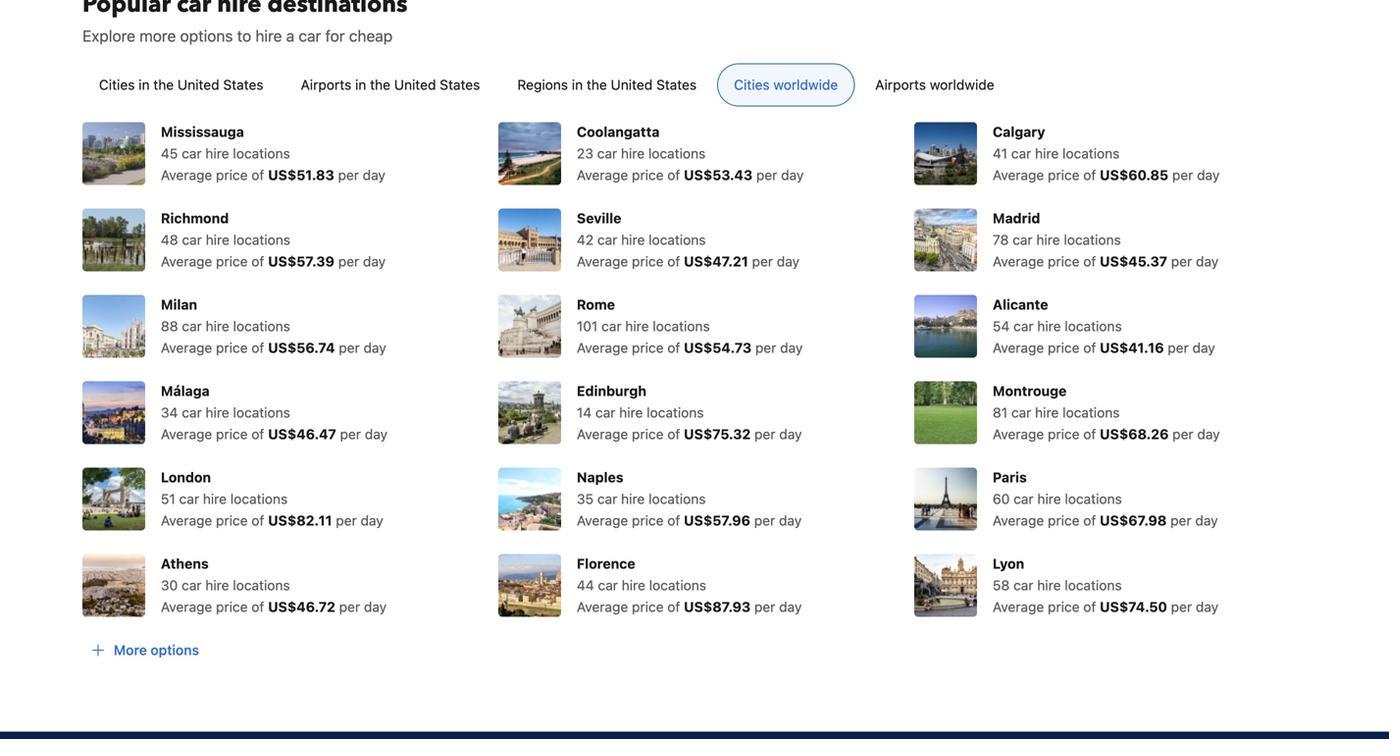Task type: vqa. For each thing, say whether or not it's contained in the screenshot.


Task type: describe. For each thing, give the bounding box(es) containing it.
price for us$53.43
[[632, 167, 664, 183]]

car for lyon 58 car hire locations average price of us$74.50 per day
[[1014, 577, 1034, 593]]

cheap car hire in madrid image
[[915, 208, 978, 271]]

price for us$75.32
[[632, 426, 664, 442]]

per for us$41.16
[[1168, 339, 1189, 356]]

london 51 car hire locations average price of us$82.11 per day
[[161, 469, 384, 528]]

locations for us$74.50
[[1065, 577, 1123, 593]]

per for us$67.98
[[1171, 512, 1192, 528]]

23
[[577, 145, 594, 161]]

cheap car hire in naples image
[[499, 467, 561, 530]]

in for regions
[[572, 76, 583, 93]]

car right a
[[299, 26, 321, 45]]

of for us$45.37
[[1084, 253, 1097, 269]]

car for edinburgh 14 car hire locations average price of us$75.32 per day
[[596, 404, 616, 420]]

airports in the united states button
[[284, 63, 497, 106]]

day for alicante 54 car hire locations average price of us$41.16 per day
[[1193, 339, 1216, 356]]

airports for airports worldwide
[[876, 76, 927, 93]]

day for athens 30 car hire locations average price of us$46.72 per day
[[364, 599, 387, 615]]

average for 88
[[161, 339, 212, 356]]

42
[[577, 231, 594, 248]]

paris 60 car hire locations average price of us$67.98 per day
[[993, 469, 1219, 528]]

average for 30
[[161, 599, 212, 615]]

car for athens 30 car hire locations average price of us$46.72 per day
[[182, 577, 202, 593]]

coolangatta
[[577, 123, 660, 140]]

average for 78
[[993, 253, 1045, 269]]

us$46.47
[[268, 426, 336, 442]]

of for us$68.26
[[1084, 426, 1097, 442]]

hire for montrouge 81 car hire locations average price of us$68.26 per day
[[1036, 404, 1059, 420]]

locations for us$41.16
[[1065, 318, 1123, 334]]

us$68.26
[[1100, 426, 1169, 442]]

states for cities in the united states
[[223, 76, 264, 93]]

us$51.83
[[268, 167, 334, 183]]

cities worldwide button
[[718, 63, 855, 106]]

cheap car hire in seville image
[[499, 208, 561, 271]]

average for 45
[[161, 167, 212, 183]]

alicante 54 car hire locations average price of us$41.16 per day
[[993, 296, 1216, 356]]

average for 54
[[993, 339, 1045, 356]]

per for us$46.47
[[340, 426, 361, 442]]

per for us$82.11
[[336, 512, 357, 528]]

average for 23
[[577, 167, 628, 183]]

average for 58
[[993, 599, 1045, 615]]

london
[[161, 469, 211, 485]]

montrouge
[[993, 383, 1067, 399]]

airports for airports in the united states
[[301, 76, 352, 93]]

of for us$46.72
[[252, 599, 264, 615]]

florence
[[577, 555, 636, 572]]

price for us$51.83
[[216, 167, 248, 183]]

day for london 51 car hire locations average price of us$82.11 per day
[[361, 512, 384, 528]]

athens
[[161, 555, 209, 572]]

more options
[[114, 642, 199, 658]]

car for london 51 car hire locations average price of us$82.11 per day
[[179, 491, 199, 507]]

hire for rome 101 car hire locations average price of us$54.73 per day
[[626, 318, 649, 334]]

mississauga 45 car hire locations average price of us$51.83 per day
[[161, 123, 386, 183]]

coolangatta 23 car hire locations average price of us$53.43 per day
[[577, 123, 804, 183]]

car for madrid 78 car hire locations average price of us$45.37 per day
[[1013, 231, 1033, 248]]

0 vertical spatial options
[[180, 26, 233, 45]]

hire for coolangatta 23 car hire locations average price of us$53.43 per day
[[621, 145, 645, 161]]

car for florence 44 car hire locations average price of us$87.93 per day
[[598, 577, 618, 593]]

richmond 48 car hire locations average price of us$57.39 per day
[[161, 210, 386, 269]]

cheap car hire in paris image
[[915, 467, 978, 530]]

per for us$45.37
[[1172, 253, 1193, 269]]

in for airports
[[355, 76, 367, 93]]

locations for us$75.32
[[647, 404, 704, 420]]

30
[[161, 577, 178, 593]]

locations for us$57.96
[[649, 491, 706, 507]]

málaga 34 car hire locations average price of us$46.47 per day
[[161, 383, 388, 442]]

edinburgh 14 car hire locations average price of us$75.32 per day
[[577, 383, 802, 442]]

hire for lyon 58 car hire locations average price of us$74.50 per day
[[1038, 577, 1062, 593]]

locations for us$67.98
[[1065, 491, 1123, 507]]

us$45.37
[[1100, 253, 1168, 269]]

seville
[[577, 210, 622, 226]]

us$56.74
[[268, 339, 335, 356]]

of for us$57.39
[[252, 253, 264, 269]]

states for regions in the united states
[[657, 76, 697, 93]]

average for 51
[[161, 512, 212, 528]]

cheap car hire in athens image
[[82, 554, 145, 617]]

states for airports in the united states
[[440, 76, 480, 93]]

us$57.39
[[268, 253, 335, 269]]

day for málaga 34 car hire locations average price of us$46.47 per day
[[365, 426, 388, 442]]

us$82.11
[[268, 512, 332, 528]]

in for cities
[[139, 76, 150, 93]]

cheap car hire in calgary image
[[915, 122, 978, 185]]

us$67.98
[[1100, 512, 1167, 528]]

us$75.32
[[684, 426, 751, 442]]

us$87.93
[[684, 599, 751, 615]]

of for us$82.11
[[252, 512, 264, 528]]

car for mississauga 45 car hire locations average price of us$51.83 per day
[[182, 145, 202, 161]]

locations for us$68.26
[[1063, 404, 1120, 420]]

cheap car hire in edinburgh image
[[499, 381, 561, 444]]

us$74.50
[[1100, 599, 1168, 615]]

day for coolangatta 23 car hire locations average price of us$53.43 per day
[[781, 167, 804, 183]]

car for coolangatta 23 car hire locations average price of us$53.43 per day
[[597, 145, 618, 161]]

more
[[140, 26, 176, 45]]

price for us$57.96
[[632, 512, 664, 528]]

car for alicante 54 car hire locations average price of us$41.16 per day
[[1014, 318, 1034, 334]]

car for seville 42 car hire locations average price of us$47.21 per day
[[598, 231, 618, 248]]

per for us$57.96
[[755, 512, 776, 528]]

airports worldwide button
[[859, 63, 1012, 106]]

of for us$74.50
[[1084, 599, 1097, 615]]

milan 88 car hire locations average price of us$56.74 per day
[[161, 296, 386, 356]]

more options button
[[82, 632, 207, 668]]

cheap car hire in florence image
[[499, 554, 561, 617]]

cities for cities worldwide
[[734, 76, 770, 93]]

us$54.73
[[684, 339, 752, 356]]

seville 42 car hire locations average price of us$47.21 per day
[[577, 210, 800, 269]]

45
[[161, 145, 178, 161]]

calgary 41 car hire locations average price of us$60.85 per day
[[993, 123, 1220, 183]]

average for 34
[[161, 426, 212, 442]]

of for us$53.43
[[668, 167, 681, 183]]

us$47.21
[[684, 253, 749, 269]]

per for us$47.21
[[752, 253, 773, 269]]

48
[[161, 231, 178, 248]]

us$60.85
[[1100, 167, 1169, 183]]

of for us$51.83
[[252, 167, 264, 183]]

cities worldwide
[[734, 76, 838, 93]]

54
[[993, 318, 1010, 334]]

51
[[161, 491, 176, 507]]

14
[[577, 404, 592, 420]]

cheap car hire in mississauga image
[[82, 122, 145, 185]]

rome 101 car hire locations average price of us$54.73 per day
[[577, 296, 803, 356]]

day for lyon 58 car hire locations average price of us$74.50 per day
[[1196, 599, 1219, 615]]

price for us$56.74
[[216, 339, 248, 356]]

hire for athens 30 car hire locations average price of us$46.72 per day
[[205, 577, 229, 593]]

hire for naples 35 car hire locations average price of us$57.96 per day
[[621, 491, 645, 507]]

101
[[577, 318, 598, 334]]

60
[[993, 491, 1010, 507]]

per for us$51.83
[[338, 167, 359, 183]]

madrid
[[993, 210, 1041, 226]]

of for us$56.74
[[252, 339, 264, 356]]

hire for alicante 54 car hire locations average price of us$41.16 per day
[[1038, 318, 1062, 334]]

of for us$87.93
[[668, 599, 681, 615]]

cheap car hire in lyon image
[[915, 554, 978, 617]]

per for us$46.72
[[339, 599, 360, 615]]

locations for us$60.85
[[1063, 145, 1120, 161]]

hire for florence 44 car hire locations average price of us$87.93 per day
[[622, 577, 646, 593]]

locations for us$57.39
[[233, 231, 291, 248]]



Task type: locate. For each thing, give the bounding box(es) containing it.
average down the 44
[[577, 599, 628, 615]]

per right "us$53.43"
[[757, 167, 778, 183]]

hire down mississauga
[[206, 145, 229, 161]]

locations inside coolangatta 23 car hire locations average price of us$53.43 per day
[[649, 145, 706, 161]]

1 states from the left
[[223, 76, 264, 93]]

car right 35 at bottom
[[598, 491, 618, 507]]

day
[[363, 167, 386, 183], [781, 167, 804, 183], [1198, 167, 1220, 183], [363, 253, 386, 269], [777, 253, 800, 269], [1197, 253, 1219, 269], [364, 339, 386, 356], [780, 339, 803, 356], [1193, 339, 1216, 356], [365, 426, 388, 442], [780, 426, 802, 442], [1198, 426, 1221, 442], [361, 512, 384, 528], [779, 512, 802, 528], [1196, 512, 1219, 528], [364, 599, 387, 615], [779, 599, 802, 615], [1196, 599, 1219, 615]]

car for calgary 41 car hire locations average price of us$60.85 per day
[[1012, 145, 1032, 161]]

calgary
[[993, 123, 1046, 140]]

málaga
[[161, 383, 210, 399]]

car inside athens 30 car hire locations average price of us$46.72 per day
[[182, 577, 202, 593]]

1 horizontal spatial airports
[[876, 76, 927, 93]]

the inside the regions in the united states button
[[587, 76, 607, 93]]

tab list
[[67, 63, 1323, 107]]

of for us$54.73
[[668, 339, 681, 356]]

of left us$82.11
[[252, 512, 264, 528]]

the down cheap
[[370, 76, 391, 93]]

0 horizontal spatial airports
[[301, 76, 352, 93]]

locations inside the "london 51 car hire locations average price of us$82.11 per day"
[[231, 491, 288, 507]]

average inside athens 30 car hire locations average price of us$46.72 per day
[[161, 599, 212, 615]]

0 horizontal spatial cities
[[99, 76, 135, 93]]

the for regions
[[587, 76, 607, 93]]

states down to
[[223, 76, 264, 93]]

average down 88
[[161, 339, 212, 356]]

of inside the "london 51 car hire locations average price of us$82.11 per day"
[[252, 512, 264, 528]]

1 airports from the left
[[301, 76, 352, 93]]

day right "us$53.43"
[[781, 167, 804, 183]]

2 united from the left
[[394, 76, 436, 93]]

locations up us$47.21
[[649, 231, 706, 248]]

per right "us$60.85" at the right top
[[1173, 167, 1194, 183]]

us$57.96
[[684, 512, 751, 528]]

per for us$54.73
[[756, 339, 777, 356]]

price for us$57.39
[[216, 253, 248, 269]]

of inside richmond 48 car hire locations average price of us$57.39 per day
[[252, 253, 264, 269]]

price inside calgary 41 car hire locations average price of us$60.85 per day
[[1048, 167, 1080, 183]]

montrouge 81 car hire locations average price of us$68.26 per day
[[993, 383, 1221, 442]]

locations up us$46.47 at the bottom of the page
[[233, 404, 290, 420]]

cheap
[[349, 26, 393, 45]]

of left us$68.26
[[1084, 426, 1097, 442]]

0 horizontal spatial the
[[153, 76, 174, 93]]

day inside montrouge 81 car hire locations average price of us$68.26 per day
[[1198, 426, 1221, 442]]

day for paris 60 car hire locations average price of us$67.98 per day
[[1196, 512, 1219, 528]]

per inside lyon 58 car hire locations average price of us$74.50 per day
[[1172, 599, 1193, 615]]

locations for us$51.83
[[233, 145, 290, 161]]

average down 78
[[993, 253, 1045, 269]]

average for 81
[[993, 426, 1045, 442]]

price for us$54.73
[[632, 339, 664, 356]]

per for us$57.39
[[338, 253, 359, 269]]

per inside madrid 78 car hire locations average price of us$45.37 per day
[[1172, 253, 1193, 269]]

more
[[114, 642, 147, 658]]

the down more
[[153, 76, 174, 93]]

car for richmond 48 car hire locations average price of us$57.39 per day
[[182, 231, 202, 248]]

of left "us$53.43"
[[668, 167, 681, 183]]

car
[[299, 26, 321, 45], [182, 145, 202, 161], [597, 145, 618, 161], [1012, 145, 1032, 161], [182, 231, 202, 248], [598, 231, 618, 248], [1013, 231, 1033, 248], [182, 318, 202, 334], [602, 318, 622, 334], [1014, 318, 1034, 334], [182, 404, 202, 420], [596, 404, 616, 420], [1012, 404, 1032, 420], [179, 491, 199, 507], [598, 491, 618, 507], [1014, 491, 1034, 507], [182, 577, 202, 593], [598, 577, 618, 593], [1014, 577, 1034, 593]]

per inside mississauga 45 car hire locations average price of us$51.83 per day
[[338, 167, 359, 183]]

price inside athens 30 car hire locations average price of us$46.72 per day
[[216, 599, 248, 615]]

hire inside mississauga 45 car hire locations average price of us$51.83 per day
[[206, 145, 229, 161]]

day inside calgary 41 car hire locations average price of us$60.85 per day
[[1198, 167, 1220, 183]]

of inside málaga 34 car hire locations average price of us$46.47 per day
[[252, 426, 264, 442]]

price for us$82.11
[[216, 512, 248, 528]]

price for us$67.98
[[1048, 512, 1080, 528]]

airports up cheap car hire in calgary image at the top of page
[[876, 76, 927, 93]]

day right us$51.83
[[363, 167, 386, 183]]

2 cities from the left
[[734, 76, 770, 93]]

per inside the "london 51 car hire locations average price of us$82.11 per day"
[[336, 512, 357, 528]]

naples 35 car hire locations average price of us$57.96 per day
[[577, 469, 802, 528]]

average down 34
[[161, 426, 212, 442]]

for
[[325, 26, 345, 45]]

price inside richmond 48 car hire locations average price of us$57.39 per day
[[216, 253, 248, 269]]

price left "us$60.85" at the right top
[[1048, 167, 1080, 183]]

3 the from the left
[[587, 76, 607, 93]]

per inside alicante 54 car hire locations average price of us$41.16 per day
[[1168, 339, 1189, 356]]

1 vertical spatial options
[[151, 642, 199, 658]]

hire inside paris 60 car hire locations average price of us$67.98 per day
[[1038, 491, 1062, 507]]

1 the from the left
[[153, 76, 174, 93]]

34
[[161, 404, 178, 420]]

58
[[993, 577, 1010, 593]]

car inside florence 44 car hire locations average price of us$87.93 per day
[[598, 577, 618, 593]]

price left us$67.98
[[1048, 512, 1080, 528]]

day inside naples 35 car hire locations average price of us$57.96 per day
[[779, 512, 802, 528]]

car inside montrouge 81 car hire locations average price of us$68.26 per day
[[1012, 404, 1032, 420]]

explore
[[82, 26, 135, 45]]

locations inside rome 101 car hire locations average price of us$54.73 per day
[[653, 318, 710, 334]]

price for us$46.72
[[216, 599, 248, 615]]

hire down málaga
[[206, 404, 229, 420]]

locations inside richmond 48 car hire locations average price of us$57.39 per day
[[233, 231, 291, 248]]

price left "us$56.74"
[[216, 339, 248, 356]]

locations for us$46.72
[[233, 577, 290, 593]]

car inside mississauga 45 car hire locations average price of us$51.83 per day
[[182, 145, 202, 161]]

cheap car hire in coolangatta image
[[499, 122, 561, 185]]

athens 30 car hire locations average price of us$46.72 per day
[[161, 555, 387, 615]]

locations up us$57.96
[[649, 491, 706, 507]]

per right us$74.50
[[1172, 599, 1193, 615]]

per for us$56.74
[[339, 339, 360, 356]]

average for 35
[[577, 512, 628, 528]]

of left us$57.39
[[252, 253, 264, 269]]

2 the from the left
[[370, 76, 391, 93]]

price down mississauga
[[216, 167, 248, 183]]

per for us$53.43
[[757, 167, 778, 183]]

the
[[153, 76, 174, 93], [370, 76, 391, 93], [587, 76, 607, 93]]

average down '81'
[[993, 426, 1045, 442]]

car inside rome 101 car hire locations average price of us$54.73 per day
[[602, 318, 622, 334]]

locations inside mississauga 45 car hire locations average price of us$51.83 per day
[[233, 145, 290, 161]]

locations for us$82.11
[[231, 491, 288, 507]]

average down 41
[[993, 167, 1045, 183]]

day for mississauga 45 car hire locations average price of us$51.83 per day
[[363, 167, 386, 183]]

1 horizontal spatial in
[[355, 76, 367, 93]]

average inside málaga 34 car hire locations average price of us$46.47 per day
[[161, 426, 212, 442]]

locations up us$68.26
[[1063, 404, 1120, 420]]

locations inside milan 88 car hire locations average price of us$56.74 per day
[[233, 318, 290, 334]]

day inside edinburgh 14 car hire locations average price of us$75.32 per day
[[780, 426, 802, 442]]

0 horizontal spatial states
[[223, 76, 264, 93]]

day right us$46.72
[[364, 599, 387, 615]]

day for montrouge 81 car hire locations average price of us$68.26 per day
[[1198, 426, 1221, 442]]

hire inside lyon 58 car hire locations average price of us$74.50 per day
[[1038, 577, 1062, 593]]

1 worldwide from the left
[[774, 76, 838, 93]]

united for regions
[[611, 76, 653, 93]]

locations
[[233, 145, 290, 161], [649, 145, 706, 161], [1063, 145, 1120, 161], [233, 231, 291, 248], [649, 231, 706, 248], [1064, 231, 1122, 248], [233, 318, 290, 334], [653, 318, 710, 334], [1065, 318, 1123, 334], [233, 404, 290, 420], [647, 404, 704, 420], [1063, 404, 1120, 420], [231, 491, 288, 507], [649, 491, 706, 507], [1065, 491, 1123, 507], [233, 577, 290, 593], [650, 577, 707, 593], [1065, 577, 1123, 593]]

average inside rome 101 car hire locations average price of us$54.73 per day
[[577, 339, 628, 356]]

2 states from the left
[[440, 76, 480, 93]]

average down 60
[[993, 512, 1045, 528]]

of inside naples 35 car hire locations average price of us$57.96 per day
[[668, 512, 681, 528]]

hire inside florence 44 car hire locations average price of us$87.93 per day
[[622, 577, 646, 593]]

of inside rome 101 car hire locations average price of us$54.73 per day
[[668, 339, 681, 356]]

of left us$51.83
[[252, 167, 264, 183]]

car inside richmond 48 car hire locations average price of us$57.39 per day
[[182, 231, 202, 248]]

hire
[[256, 26, 282, 45], [206, 145, 229, 161], [621, 145, 645, 161], [1036, 145, 1059, 161], [206, 231, 230, 248], [621, 231, 645, 248], [1037, 231, 1061, 248], [206, 318, 230, 334], [626, 318, 649, 334], [1038, 318, 1062, 334], [206, 404, 229, 420], [620, 404, 643, 420], [1036, 404, 1059, 420], [203, 491, 227, 507], [621, 491, 645, 507], [1038, 491, 1062, 507], [205, 577, 229, 593], [622, 577, 646, 593], [1038, 577, 1062, 593]]

average for 101
[[577, 339, 628, 356]]

paris
[[993, 469, 1027, 485]]

hire down athens
[[205, 577, 229, 593]]

day inside madrid 78 car hire locations average price of us$45.37 per day
[[1197, 253, 1219, 269]]

average inside madrid 78 car hire locations average price of us$45.37 per day
[[993, 253, 1045, 269]]

locations inside calgary 41 car hire locations average price of us$60.85 per day
[[1063, 145, 1120, 161]]

regions in the united states
[[518, 76, 697, 93]]

hire down coolangatta on the top
[[621, 145, 645, 161]]

hire for seville 42 car hire locations average price of us$47.21 per day
[[621, 231, 645, 248]]

united
[[178, 76, 220, 93], [394, 76, 436, 93], [611, 76, 653, 93]]

hire for mississauga 45 car hire locations average price of us$51.83 per day
[[206, 145, 229, 161]]

0 horizontal spatial worldwide
[[774, 76, 838, 93]]

price for us$68.26
[[1048, 426, 1080, 442]]

price for us$87.93
[[632, 599, 664, 615]]

car inside alicante 54 car hire locations average price of us$41.16 per day
[[1014, 318, 1034, 334]]

day right "us$60.85" at the right top
[[1198, 167, 1220, 183]]

locations for us$46.47
[[233, 404, 290, 420]]

mississauga
[[161, 123, 244, 140]]

worldwide for airports worldwide
[[930, 76, 995, 93]]

hire for richmond 48 car hire locations average price of us$57.39 per day
[[206, 231, 230, 248]]

car for milan 88 car hire locations average price of us$56.74 per day
[[182, 318, 202, 334]]

locations for us$56.74
[[233, 318, 290, 334]]

locations for us$87.93
[[650, 577, 707, 593]]

day right us$87.93
[[779, 599, 802, 615]]

of inside montrouge 81 car hire locations average price of us$68.26 per day
[[1084, 426, 1097, 442]]

1 horizontal spatial the
[[370, 76, 391, 93]]

the for cities
[[153, 76, 174, 93]]

car inside paris 60 car hire locations average price of us$67.98 per day
[[1014, 491, 1034, 507]]

price for us$74.50
[[1048, 599, 1080, 615]]

edinburgh
[[577, 383, 647, 399]]

1 horizontal spatial united
[[394, 76, 436, 93]]

price inside mississauga 45 car hire locations average price of us$51.83 per day
[[216, 167, 248, 183]]

price left us$74.50
[[1048, 599, 1080, 615]]

per right us$45.37 in the top of the page
[[1172, 253, 1193, 269]]

average inside naples 35 car hire locations average price of us$57.96 per day
[[577, 512, 628, 528]]

average inside edinburgh 14 car hire locations average price of us$75.32 per day
[[577, 426, 628, 442]]

car right the 30 on the left bottom of page
[[182, 577, 202, 593]]

locations up us$51.83
[[233, 145, 290, 161]]

locations inside paris 60 car hire locations average price of us$67.98 per day
[[1065, 491, 1123, 507]]

locations up the us$41.16
[[1065, 318, 1123, 334]]

richmond
[[161, 210, 229, 226]]

day right the us$41.16
[[1193, 339, 1216, 356]]

cheap car hire in alicante image
[[915, 295, 978, 358]]

milan
[[161, 296, 197, 312]]

in
[[139, 76, 150, 93], [355, 76, 367, 93], [572, 76, 583, 93]]

average down 14
[[577, 426, 628, 442]]

price inside rome 101 car hire locations average price of us$54.73 per day
[[632, 339, 664, 356]]

35
[[577, 491, 594, 507]]

of for us$75.32
[[668, 426, 681, 442]]

locations inside edinburgh 14 car hire locations average price of us$75.32 per day
[[647, 404, 704, 420]]

us$46.72
[[268, 599, 336, 615]]

hire inside naples 35 car hire locations average price of us$57.96 per day
[[621, 491, 645, 507]]

price inside alicante 54 car hire locations average price of us$41.16 per day
[[1048, 339, 1080, 356]]

the for airports
[[370, 76, 391, 93]]

average inside the "london 51 car hire locations average price of us$82.11 per day"
[[161, 512, 212, 528]]

in right regions
[[572, 76, 583, 93]]

of left "us$56.74"
[[252, 339, 264, 356]]

day inside alicante 54 car hire locations average price of us$41.16 per day
[[1193, 339, 1216, 356]]

in down more
[[139, 76, 150, 93]]

car down richmond
[[182, 231, 202, 248]]

cheap car hire in málaga image
[[82, 381, 145, 444]]

2 airports from the left
[[876, 76, 927, 93]]

locations up "us$60.85" at the right top
[[1063, 145, 1120, 161]]

car inside edinburgh 14 car hire locations average price of us$75.32 per day
[[596, 404, 616, 420]]

per right us$46.47 at the bottom of the page
[[340, 426, 361, 442]]

per inside coolangatta 23 car hire locations average price of us$53.43 per day
[[757, 167, 778, 183]]

the inside cities in the united states button
[[153, 76, 174, 93]]

per right us$54.73
[[756, 339, 777, 356]]

2 worldwide from the left
[[930, 76, 995, 93]]

locations for us$54.73
[[653, 318, 710, 334]]

per inside florence 44 car hire locations average price of us$87.93 per day
[[755, 599, 776, 615]]

2 in from the left
[[355, 76, 367, 93]]

per inside richmond 48 car hire locations average price of us$57.39 per day
[[338, 253, 359, 269]]

regions
[[518, 76, 568, 93]]

the up coolangatta on the top
[[587, 76, 607, 93]]

hire for milan 88 car hire locations average price of us$56.74 per day
[[206, 318, 230, 334]]

0 horizontal spatial united
[[178, 76, 220, 93]]

day inside seville 42 car hire locations average price of us$47.21 per day
[[777, 253, 800, 269]]

of left us$57.96
[[668, 512, 681, 528]]

day right us$74.50
[[1196, 599, 1219, 615]]

3 united from the left
[[611, 76, 653, 93]]

per right us$82.11
[[336, 512, 357, 528]]

locations inside málaga 34 car hire locations average price of us$46.47 per day
[[233, 404, 290, 420]]

per for us$75.32
[[755, 426, 776, 442]]

car for paris 60 car hire locations average price of us$67.98 per day
[[1014, 491, 1034, 507]]

car down alicante
[[1014, 318, 1034, 334]]

car inside the "london 51 car hire locations average price of us$82.11 per day"
[[179, 491, 199, 507]]

per right us$57.96
[[755, 512, 776, 528]]

3 states from the left
[[657, 76, 697, 93]]

cities in the united states
[[99, 76, 264, 93]]

cheap car hire in montrouge image
[[915, 381, 978, 444]]

day for seville 42 car hire locations average price of us$47.21 per day
[[777, 253, 800, 269]]

0 horizontal spatial in
[[139, 76, 150, 93]]

average inside montrouge 81 car hire locations average price of us$68.26 per day
[[993, 426, 1045, 442]]

average down the 30 on the left bottom of page
[[161, 599, 212, 615]]

day for madrid 78 car hire locations average price of us$45.37 per day
[[1197, 253, 1219, 269]]

locations inside seville 42 car hire locations average price of us$47.21 per day
[[649, 231, 706, 248]]

of inside madrid 78 car hire locations average price of us$45.37 per day
[[1084, 253, 1097, 269]]

per inside milan 88 car hire locations average price of us$56.74 per day
[[339, 339, 360, 356]]

average down 51
[[161, 512, 212, 528]]

hire left a
[[256, 26, 282, 45]]

car for málaga 34 car hire locations average price of us$46.47 per day
[[182, 404, 202, 420]]

car right 78
[[1013, 231, 1033, 248]]

price inside lyon 58 car hire locations average price of us$74.50 per day
[[1048, 599, 1080, 615]]

of inside lyon 58 car hire locations average price of us$74.50 per day
[[1084, 599, 1097, 615]]

1 horizontal spatial states
[[440, 76, 480, 93]]

of left us$46.47 at the bottom of the page
[[252, 426, 264, 442]]

per right us$47.21
[[752, 253, 773, 269]]

day inside athens 30 car hire locations average price of us$46.72 per day
[[364, 599, 387, 615]]

florence 44 car hire locations average price of us$87.93 per day
[[577, 555, 802, 615]]

locations inside athens 30 car hire locations average price of us$46.72 per day
[[233, 577, 290, 593]]

average
[[161, 167, 212, 183], [577, 167, 628, 183], [993, 167, 1045, 183], [161, 253, 212, 269], [577, 253, 628, 269], [993, 253, 1045, 269], [161, 339, 212, 356], [577, 339, 628, 356], [993, 339, 1045, 356], [161, 426, 212, 442], [577, 426, 628, 442], [993, 426, 1045, 442], [161, 512, 212, 528], [577, 512, 628, 528], [993, 512, 1045, 528], [161, 599, 212, 615], [577, 599, 628, 615], [993, 599, 1045, 615]]

per right us$46.72
[[339, 599, 360, 615]]

car right 51
[[179, 491, 199, 507]]

day right us$54.73
[[780, 339, 803, 356]]

average inside alicante 54 car hire locations average price of us$41.16 per day
[[993, 339, 1045, 356]]

day inside milan 88 car hire locations average price of us$56.74 per day
[[364, 339, 386, 356]]

madrid 78 car hire locations average price of us$45.37 per day
[[993, 210, 1219, 269]]

price inside naples 35 car hire locations average price of us$57.96 per day
[[632, 512, 664, 528]]

2 horizontal spatial in
[[572, 76, 583, 93]]

average inside milan 88 car hire locations average price of us$56.74 per day
[[161, 339, 212, 356]]

cheap car hire in london image
[[82, 467, 145, 530]]

price down florence
[[632, 599, 664, 615]]

car for montrouge 81 car hire locations average price of us$68.26 per day
[[1012, 404, 1032, 420]]

locations for us$47.21
[[649, 231, 706, 248]]

78
[[993, 231, 1009, 248]]

in down cheap
[[355, 76, 367, 93]]

price for us$60.85
[[1048, 167, 1080, 183]]

average inside calgary 41 car hire locations average price of us$60.85 per day
[[993, 167, 1045, 183]]

price inside the "london 51 car hire locations average price of us$82.11 per day"
[[216, 512, 248, 528]]

of for us$57.96
[[668, 512, 681, 528]]

day right us$57.39
[[363, 253, 386, 269]]

worldwide
[[774, 76, 838, 93], [930, 76, 995, 93]]

car inside seville 42 car hire locations average price of us$47.21 per day
[[598, 231, 618, 248]]

day for edinburgh 14 car hire locations average price of us$75.32 per day
[[780, 426, 802, 442]]

average down 42
[[577, 253, 628, 269]]

airports in the united states
[[301, 76, 480, 93]]

options inside button
[[151, 642, 199, 658]]

worldwide for cities worldwide
[[774, 76, 838, 93]]

car inside naples 35 car hire locations average price of us$57.96 per day
[[598, 491, 618, 507]]

of for us$46.47
[[252, 426, 264, 442]]

average inside mississauga 45 car hire locations average price of us$51.83 per day
[[161, 167, 212, 183]]

average for 44
[[577, 599, 628, 615]]

hire inside richmond 48 car hire locations average price of us$57.39 per day
[[206, 231, 230, 248]]

naples
[[577, 469, 624, 485]]

price down richmond
[[216, 253, 248, 269]]

locations up us$74.50
[[1065, 577, 1123, 593]]

of inside athens 30 car hire locations average price of us$46.72 per day
[[252, 599, 264, 615]]

hire right 101
[[626, 318, 649, 334]]

per right "us$56.74"
[[339, 339, 360, 356]]

car inside coolangatta 23 car hire locations average price of us$53.43 per day
[[597, 145, 618, 161]]

hire inside madrid 78 car hire locations average price of us$45.37 per day
[[1037, 231, 1061, 248]]

of left us$67.98
[[1084, 512, 1097, 528]]

regions in the united states button
[[501, 63, 714, 106]]

per inside athens 30 car hire locations average price of us$46.72 per day
[[339, 599, 360, 615]]

2 horizontal spatial united
[[611, 76, 653, 93]]

per for us$68.26
[[1173, 426, 1194, 442]]

average down 35 at bottom
[[577, 512, 628, 528]]

car right '45'
[[182, 145, 202, 161]]

day inside rome 101 car hire locations average price of us$54.73 per day
[[780, 339, 803, 356]]

price for us$41.16
[[1048, 339, 1080, 356]]

per right us$67.98
[[1171, 512, 1192, 528]]

car inside milan 88 car hire locations average price of us$56.74 per day
[[182, 318, 202, 334]]

price up alicante
[[1048, 253, 1080, 269]]

locations up us$75.32
[[647, 404, 704, 420]]

44
[[577, 577, 595, 593]]

3 in from the left
[[572, 76, 583, 93]]

cheap car hire in milan image
[[82, 295, 145, 358]]

price left us$47.21
[[632, 253, 664, 269]]

day inside málaga 34 car hire locations average price of us$46.47 per day
[[365, 426, 388, 442]]

rome
[[577, 296, 615, 312]]

1 in from the left
[[139, 76, 150, 93]]

per for us$87.93
[[755, 599, 776, 615]]

hire inside the "london 51 car hire locations average price of us$82.11 per day"
[[203, 491, 227, 507]]

explore more options to hire a car for cheap
[[82, 26, 393, 45]]

hire right 88
[[206, 318, 230, 334]]

day right us$47.21
[[777, 253, 800, 269]]

locations up us$87.93
[[650, 577, 707, 593]]

car right 101
[[602, 318, 622, 334]]

tab list containing cities in the united states
[[67, 63, 1323, 107]]

hire for edinburgh 14 car hire locations average price of us$75.32 per day
[[620, 404, 643, 420]]

car right 58
[[1014, 577, 1034, 593]]

day right us$67.98
[[1196, 512, 1219, 528]]

1 united from the left
[[178, 76, 220, 93]]

alicante
[[993, 296, 1049, 312]]

cities
[[99, 76, 135, 93], [734, 76, 770, 93]]

cities for cities in the united states
[[99, 76, 135, 93]]

day for milan 88 car hire locations average price of us$56.74 per day
[[364, 339, 386, 356]]

to
[[237, 26, 251, 45]]

cheap car hire in rome image
[[499, 295, 561, 358]]

average for 60
[[993, 512, 1045, 528]]

hire inside montrouge 81 car hire locations average price of us$68.26 per day
[[1036, 404, 1059, 420]]

price up montrouge
[[1048, 339, 1080, 356]]

cheap car hire in richmond image
[[82, 208, 145, 271]]

per right us$68.26
[[1173, 426, 1194, 442]]

us$53.43
[[684, 167, 753, 183]]

car inside madrid 78 car hire locations average price of us$45.37 per day
[[1013, 231, 1033, 248]]

states
[[223, 76, 264, 93], [440, 76, 480, 93], [657, 76, 697, 93]]

price up edinburgh
[[632, 339, 664, 356]]

hire inside málaga 34 car hire locations average price of us$46.47 per day
[[206, 404, 229, 420]]

of inside florence 44 car hire locations average price of us$87.93 per day
[[668, 599, 681, 615]]

1 horizontal spatial worldwide
[[930, 76, 995, 93]]

united for airports
[[394, 76, 436, 93]]

locations up us$82.11
[[231, 491, 288, 507]]

average for 42
[[577, 253, 628, 269]]

locations up us$57.39
[[233, 231, 291, 248]]

price
[[216, 167, 248, 183], [632, 167, 664, 183], [1048, 167, 1080, 183], [216, 253, 248, 269], [632, 253, 664, 269], [1048, 253, 1080, 269], [216, 339, 248, 356], [632, 339, 664, 356], [1048, 339, 1080, 356], [216, 426, 248, 442], [632, 426, 664, 442], [1048, 426, 1080, 442], [216, 512, 248, 528], [632, 512, 664, 528], [1048, 512, 1080, 528], [216, 599, 248, 615], [632, 599, 664, 615], [1048, 599, 1080, 615]]

1 horizontal spatial cities
[[734, 76, 770, 93]]

the inside 'airports in the united states' button
[[370, 76, 391, 93]]

a
[[286, 26, 295, 45]]

41
[[993, 145, 1008, 161]]

car for naples 35 car hire locations average price of us$57.96 per day
[[598, 491, 618, 507]]

of for us$67.98
[[1084, 512, 1097, 528]]

locations up "us$56.74"
[[233, 318, 290, 334]]

2 horizontal spatial states
[[657, 76, 697, 93]]

price for us$46.47
[[216, 426, 248, 442]]

price inside seville 42 car hire locations average price of us$47.21 per day
[[632, 253, 664, 269]]

car right '81'
[[1012, 404, 1032, 420]]

airports worldwide
[[876, 76, 995, 93]]

average inside coolangatta 23 car hire locations average price of us$53.43 per day
[[577, 167, 628, 183]]

cities in the united states button
[[82, 63, 280, 106]]

us$41.16
[[1100, 339, 1165, 356]]

per inside edinburgh 14 car hire locations average price of us$75.32 per day
[[755, 426, 776, 442]]

locations for us$53.43
[[649, 145, 706, 161]]

2 horizontal spatial the
[[587, 76, 607, 93]]

of inside edinburgh 14 car hire locations average price of us$75.32 per day
[[668, 426, 681, 442]]

average inside florence 44 car hire locations average price of us$87.93 per day
[[577, 599, 628, 615]]

lyon
[[993, 555, 1025, 572]]

day right us$82.11
[[361, 512, 384, 528]]

hire down madrid
[[1037, 231, 1061, 248]]

1 cities from the left
[[99, 76, 135, 93]]

88
[[161, 318, 178, 334]]

lyon 58 car hire locations average price of us$74.50 per day
[[993, 555, 1219, 615]]

per right the us$41.16
[[1168, 339, 1189, 356]]

day for florence 44 car hire locations average price of us$87.93 per day
[[779, 599, 802, 615]]

per
[[338, 167, 359, 183], [757, 167, 778, 183], [1173, 167, 1194, 183], [338, 253, 359, 269], [752, 253, 773, 269], [1172, 253, 1193, 269], [339, 339, 360, 356], [756, 339, 777, 356], [1168, 339, 1189, 356], [340, 426, 361, 442], [755, 426, 776, 442], [1173, 426, 1194, 442], [336, 512, 357, 528], [755, 512, 776, 528], [1171, 512, 1192, 528], [339, 599, 360, 615], [755, 599, 776, 615], [1172, 599, 1193, 615]]

hire down florence
[[622, 577, 646, 593]]

price down edinburgh
[[632, 426, 664, 442]]

81
[[993, 404, 1008, 420]]

hire inside alicante 54 car hire locations average price of us$41.16 per day
[[1038, 318, 1062, 334]]

locations inside montrouge 81 car hire locations average price of us$68.26 per day
[[1063, 404, 1120, 420]]

of left us$87.93
[[668, 599, 681, 615]]



